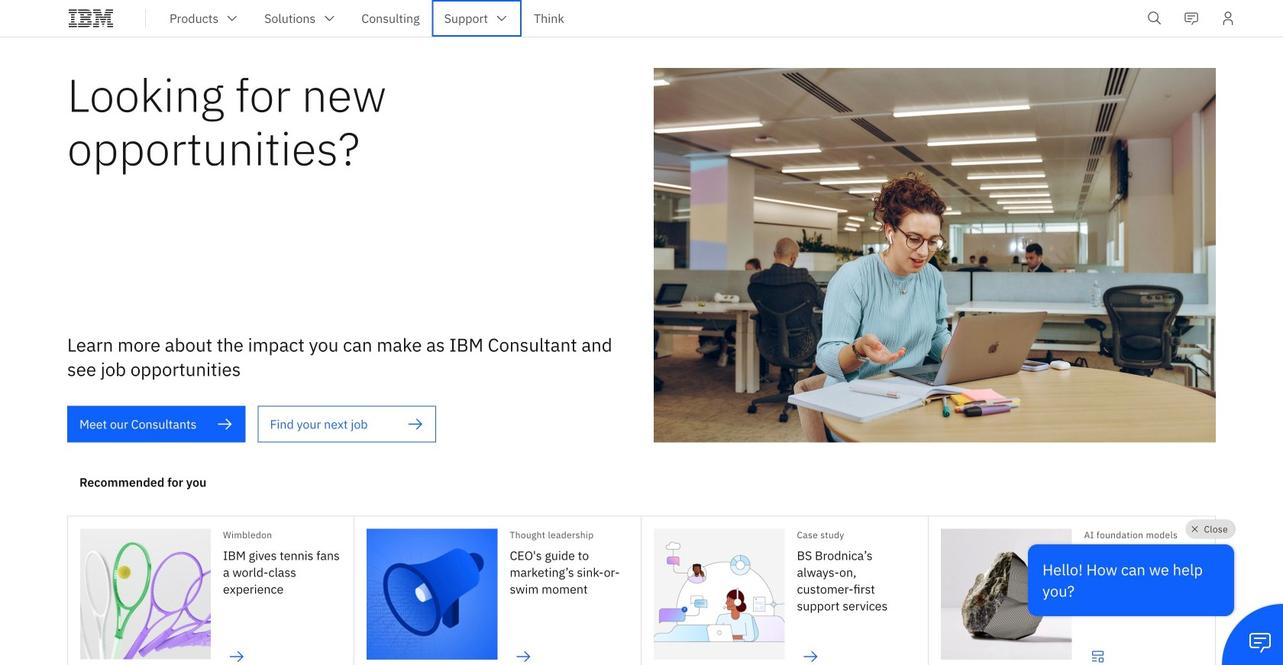 Task type: describe. For each thing, give the bounding box(es) containing it.
open the chat window image
[[1248, 630, 1273, 655]]



Task type: vqa. For each thing, say whether or not it's contained in the screenshot.
Let's talk 'ELEMENT'
no



